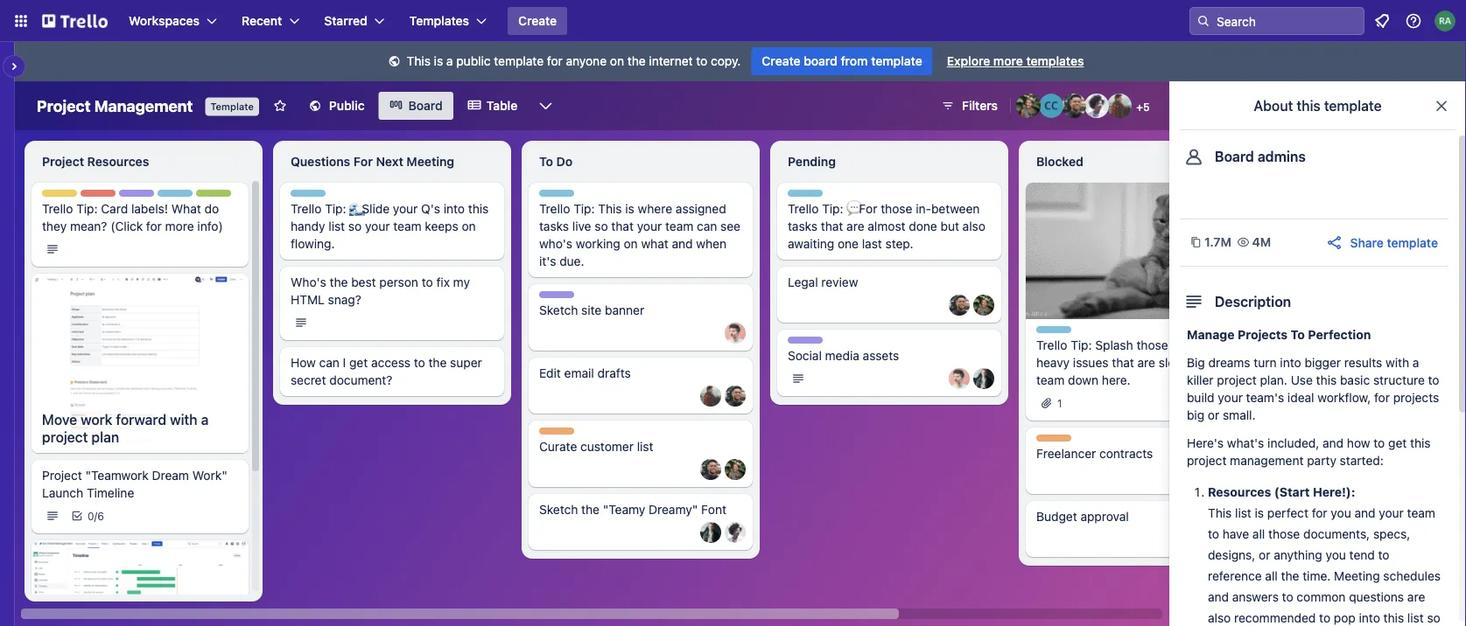 Task type: describe. For each thing, give the bounding box(es) containing it.
specs,
[[1373, 527, 1411, 542]]

but
[[941, 219, 959, 234]]

trello inside trello tip: card labels! what do they mean? (click for more info)
[[42, 202, 73, 216]]

questions
[[1349, 590, 1404, 605]]

templates button
[[399, 7, 497, 35]]

into inside big dreams turn into bigger results with a killer project plan. use this basic structure to build your team's ideal workflow, for projects big or small.
[[1280, 356, 1301, 370]]

documents,
[[1304, 527, 1370, 542]]

what's
[[1227, 436, 1264, 451]]

with inside big dreams turn into bigger results with a killer project plan. use this basic structure to build your team's ideal workflow, for projects big or small.
[[1386, 356, 1409, 370]]

fix
[[436, 275, 450, 290]]

customer
[[580, 440, 634, 454]]

0 notifications image
[[1372, 11, 1393, 32]]

move work forward with a project plan
[[42, 412, 209, 446]]

open information menu image
[[1405, 12, 1423, 30]]

projects
[[1238, 328, 1288, 342]]

your inside resources (start here!): this list is perfect for you and your team to have all those documents, specs, designs, or anything you tend to reference all the time. meeting schedules and answers to common questions are also recommended to pop into this li
[[1379, 506, 1404, 521]]

1 vertical spatial all
[[1265, 569, 1278, 584]]

create for create board from template
[[762, 54, 801, 68]]

+ 5
[[1137, 101, 1150, 113]]

template down create button
[[494, 54, 544, 68]]

awaiting
[[788, 237, 834, 251]]

0 vertical spatial janelle (janelle549) image
[[1085, 94, 1109, 118]]

how can i get access to the super secret document? link
[[291, 355, 494, 390]]

1 vertical spatial javier (javier85303346) image
[[700, 386, 721, 407]]

card
[[101, 202, 128, 216]]

assets
[[863, 349, 899, 363]]

Blocked text field
[[1026, 148, 1250, 176]]

/
[[94, 510, 97, 523]]

💬for
[[847, 202, 878, 216]]

0 vertical spatial brooke (brooke94205718) image
[[1016, 94, 1041, 118]]

can inside how can i get access to the super secret document?
[[319, 356, 340, 370]]

legal review
[[788, 275, 858, 290]]

a inside big dreams turn into bigger results with a killer project plan. use this basic structure to build your team's ideal workflow, for projects big or small.
[[1413, 356, 1419, 370]]

Pending text field
[[777, 148, 1001, 176]]

access
[[371, 356, 411, 370]]

0 horizontal spatial team
[[157, 191, 184, 203]]

sketch inside "link"
[[539, 503, 578, 517]]

project management
[[37, 96, 193, 115]]

about
[[1254, 98, 1293, 114]]

to inside who's the best person to fix my html snag?
[[422, 275, 433, 290]]

color: yellow, title: "copy request" element
[[42, 190, 77, 197]]

sketch inside design team sketch site banner
[[539, 303, 578, 318]]

halp
[[196, 191, 219, 203]]

time.
[[1303, 569, 1331, 584]]

public button
[[297, 92, 375, 120]]

keeps
[[425, 219, 458, 234]]

team inside resources (start here!): this list is perfect for you and your team to have all those documents, specs, designs, or anything you tend to reference all the time. meeting schedules and answers to common questions are also recommended to pop into this li
[[1407, 506, 1436, 521]]

0
[[88, 510, 94, 523]]

projects
[[1393, 391, 1439, 405]]

2 horizontal spatial chris (chris42642663) image
[[1062, 94, 1086, 118]]

4m
[[1252, 235, 1271, 249]]

0 vertical spatial a
[[446, 54, 453, 68]]

filters
[[962, 98, 998, 113]]

tip inside trello tip trello tip: splash those redtape- heavy issues that are slowing your team down here.
[[1068, 327, 1084, 340]]

1 vertical spatial janelle (janelle549) image
[[725, 523, 746, 544]]

also inside resources (start here!): this list is perfect for you and your team to have all those documents, specs, designs, or anything you tend to reference all the time. meeting schedules and answers to common questions are also recommended to pop into this li
[[1208, 611, 1231, 626]]

labels!
[[131, 202, 168, 216]]

resources inside text box
[[87, 155, 149, 169]]

move work forward with a project plan link
[[32, 404, 249, 453]]

so inside trello tip trello tip: 🌊slide your q's into this handy list so your team keeps on flowing.
[[348, 219, 362, 234]]

board
[[804, 54, 838, 68]]

the inside "link"
[[581, 503, 600, 517]]

design for sketch
[[539, 292, 574, 305]]

0 vertical spatial on
[[610, 54, 624, 68]]

dreamy"
[[649, 503, 698, 517]]

work"
[[192, 469, 227, 483]]

your inside trello tip trello tip: this is where assigned tasks live so that your team can see who's working on what and when it's due.
[[637, 219, 662, 234]]

for inside resources (start here!): this list is perfect for you and your team to have all those documents, specs, designs, or anything you tend to reference all the time. meeting schedules and answers to common questions are also recommended to pop into this li
[[1312, 506, 1328, 521]]

assigned
[[676, 202, 726, 216]]

are inside resources (start here!): this list is perfect for you and your team to have all those documents, specs, designs, or anything you tend to reference all the time. meeting schedules and answers to common questions are also recommended to pop into this li
[[1408, 590, 1425, 605]]

tip: for trello tip: 🌊slide your q's into this handy list so your team keeps on flowing.
[[325, 202, 346, 216]]

ideal
[[1288, 391, 1314, 405]]

Search field
[[1211, 8, 1364, 34]]

caity (caity) image
[[1039, 94, 1064, 118]]

your inside big dreams turn into bigger results with a killer project plan. use this basic structure to build your team's ideal workflow, for projects big or small.
[[1218, 391, 1243, 405]]

or inside resources (start here!): this list is perfect for you and your team to have all those documents, specs, designs, or anything you tend to reference all the time. meeting schedules and answers to common questions are also recommended to pop into this li
[[1259, 548, 1271, 563]]

project for project management
[[37, 96, 91, 115]]

5
[[1143, 101, 1150, 113]]

results
[[1344, 356, 1382, 370]]

tasks for that
[[788, 219, 818, 234]]

explore more templates
[[947, 54, 1084, 68]]

1 vertical spatial you
[[1326, 548, 1346, 563]]

plan
[[91, 429, 119, 446]]

info)
[[197, 219, 223, 234]]

sketch site banner link
[[539, 302, 742, 320]]

0 vertical spatial you
[[1331, 506, 1351, 521]]

color: orange, title: "one more step" element for curate
[[539, 428, 574, 435]]

anyone
[[566, 54, 607, 68]]

share template button
[[1326, 234, 1438, 252]]

who's the best person to fix my html snag? link
[[291, 274, 494, 309]]

the inside resources (start here!): this list is perfect for you and your team to have all those documents, specs, designs, or anything you tend to reference all the time. meeting schedules and answers to common questions are also recommended to pop into this li
[[1281, 569, 1300, 584]]

list inside trello tip trello tip: 🌊slide your q's into this handy list so your team keeps on flowing.
[[329, 219, 345, 234]]

management
[[94, 96, 193, 115]]

to up recommended
[[1282, 590, 1294, 605]]

templates
[[409, 14, 469, 28]]

to inside big dreams turn into bigger results with a killer project plan. use this basic structure to build your team's ideal workflow, for projects big or small.
[[1428, 373, 1440, 388]]

when
[[696, 237, 727, 251]]

to do
[[539, 155, 573, 169]]

live
[[572, 219, 591, 234]]

into inside trello tip trello tip: 🌊slide your q's into this handy list so your team keeps on flowing.
[[444, 202, 465, 216]]

for inside trello tip: card labels! what do they mean? (click for more info)
[[146, 219, 162, 234]]

with inside move work forward with a project plan
[[170, 412, 198, 428]]

stephen (stephen11674280) image
[[973, 369, 994, 390]]

more inside trello tip: card labels! what do they mean? (click for more info)
[[165, 219, 194, 234]]

tip: inside trello tip: card labels! what do they mean? (click for more info)
[[76, 202, 98, 216]]

todd (todd05497623) image
[[725, 323, 746, 344]]

on inside trello tip trello tip: 🌊slide your q's into this handy list so your team keeps on flowing.
[[462, 219, 476, 234]]

splash
[[1095, 338, 1133, 353]]

to left pop at the right of page
[[1319, 611, 1331, 626]]

explore
[[947, 54, 990, 68]]

review
[[822, 275, 858, 290]]

where
[[638, 202, 672, 216]]

and down "reference"
[[1208, 590, 1229, 605]]

0 vertical spatial javier (javier85303346) image
[[1107, 94, 1132, 118]]

trello tip: 🌊slide your q's into this handy list so your team keeps on flowing. link
[[291, 200, 494, 253]]

0 vertical spatial all
[[1253, 527, 1265, 542]]

trello tip trello tip: 🌊slide your q's into this handy list so your team keeps on flowing.
[[291, 191, 489, 251]]

those for slowing
[[1137, 338, 1168, 353]]

questions for next meeting
[[291, 155, 454, 169]]

template
[[211, 101, 254, 112]]

board for board admins
[[1215, 148, 1254, 165]]

get inside here's what's included, and how to get this project management party started:
[[1388, 436, 1407, 451]]

todd (todd05497623) image
[[949, 369, 970, 390]]

working
[[576, 237, 620, 251]]

project inside here's what's included, and how to get this project management party started:
[[1187, 454, 1227, 468]]

color: sky, title: "trello tip" element for questions for next meeting
[[291, 190, 338, 203]]

project inside move work forward with a project plan
[[42, 429, 88, 446]]

stephen (stephen11674280) image
[[700, 523, 721, 544]]

big
[[1187, 356, 1205, 370]]

chris (chris42642663) image
[[725, 386, 746, 407]]

tip for trello tip: this is where assigned tasks live so that your team can see who's working on what and when it's due.
[[570, 191, 586, 203]]

0 vertical spatial design
[[119, 191, 154, 203]]

email
[[564, 366, 594, 381]]

that for tasks
[[821, 219, 843, 234]]

table link
[[457, 92, 528, 120]]

this inside here's what's included, and how to get this project management party started:
[[1410, 436, 1431, 451]]

tip: for trello tip: this is where assigned tasks live so that your team can see who's working on what and when it's due.
[[574, 202, 595, 216]]

between
[[931, 202, 980, 216]]

project resources
[[42, 155, 149, 169]]

search image
[[1197, 14, 1211, 28]]

sm image
[[386, 53, 403, 71]]

color: orange, title: "one more step" element for freelancer
[[1036, 435, 1071, 442]]

tip: inside trello tip trello tip: splash those redtape- heavy issues that are slowing your team down here.
[[1071, 338, 1092, 353]]

banner
[[605, 303, 644, 318]]

1 vertical spatial chris (chris42642663) image
[[949, 295, 970, 316]]

this right 'about'
[[1297, 98, 1321, 114]]

trello tip: this is where assigned tasks live so that your team can see who's working on what and when it's due. link
[[539, 200, 742, 271]]

a inside move work forward with a project plan
[[201, 412, 209, 428]]

budget approval link
[[1036, 509, 1240, 526]]

for inside big dreams turn into bigger results with a killer project plan. use this basic structure to build your team's ideal workflow, for projects big or small.
[[1374, 391, 1390, 405]]

0 vertical spatial is
[[434, 54, 443, 68]]

meeting inside resources (start here!): this list is perfect for you and your team to have all those documents, specs, designs, or anything you tend to reference all the time. meeting schedules and answers to common questions are also recommended to pop into this li
[[1334, 569, 1380, 584]]

board for board
[[408, 98, 443, 113]]

how
[[291, 356, 316, 370]]

your left the q's
[[393, 202, 418, 216]]

slowing
[[1159, 356, 1202, 370]]

curate customer list link
[[539, 439, 742, 456]]

dream
[[152, 469, 189, 483]]

legal review link
[[788, 274, 991, 292]]

design team social media assets
[[788, 338, 899, 363]]

drafts
[[598, 366, 631, 381]]

management
[[1230, 454, 1304, 468]]

schedules
[[1383, 569, 1441, 584]]

on inside trello tip trello tip: this is where assigned tasks live so that your team can see who's working on what and when it's due.
[[624, 237, 638, 251]]

best
[[351, 275, 376, 290]]

To Do text field
[[529, 148, 753, 176]]

board link
[[379, 92, 453, 120]]

1 horizontal spatial to
[[1291, 328, 1305, 342]]

have
[[1223, 527, 1249, 542]]

starred
[[324, 14, 367, 28]]

font
[[701, 503, 727, 517]]

curate
[[539, 440, 577, 454]]

that for issues
[[1112, 356, 1134, 370]]

project for project "teamwork dream work" launch timeline
[[42, 469, 82, 483]]



Task type: vqa. For each thing, say whether or not it's contained in the screenshot.
team inside Trello Tip Trello Tip: 🌊Slide your Q's into this handy list so your team keeps on flowing.
yes



Task type: locate. For each thing, give the bounding box(es) containing it.
team down the q's
[[393, 219, 422, 234]]

1 vertical spatial or
[[1259, 548, 1271, 563]]

those up "slowing"
[[1137, 338, 1168, 353]]

2 vertical spatial are
[[1408, 590, 1425, 605]]

0 vertical spatial also
[[963, 219, 986, 234]]

secret
[[291, 373, 326, 388]]

for down 'here!):'
[[1312, 506, 1328, 521]]

here!):
[[1313, 485, 1356, 500]]

color: sky, title: "trello tip" element
[[158, 190, 205, 203], [291, 190, 338, 203], [539, 190, 586, 203], [788, 190, 835, 203], [1036, 326, 1084, 340]]

0 vertical spatial with
[[1386, 356, 1409, 370]]

0 vertical spatial get
[[349, 356, 368, 370]]

1 horizontal spatial team
[[577, 292, 604, 305]]

tasks for live
[[539, 219, 569, 234]]

to inside text field
[[539, 155, 553, 169]]

1 vertical spatial team
[[577, 292, 604, 305]]

or
[[1208, 408, 1220, 423], [1259, 548, 1271, 563]]

those inside trello tip trello tip: splash those redtape- heavy issues that are slowing your team down here.
[[1137, 338, 1168, 353]]

2 horizontal spatial list
[[1235, 506, 1252, 521]]

team
[[157, 191, 184, 203], [577, 292, 604, 305], [826, 338, 853, 350]]

team for keeps
[[393, 219, 422, 234]]

team down 'heavy'
[[1036, 373, 1065, 388]]

chris (chris42642663) image down the templates
[[1062, 94, 1086, 118]]

team inside the design team social media assets
[[826, 338, 853, 350]]

2 horizontal spatial color: purple, title: "design team" element
[[788, 337, 853, 350]]

can inside trello tip trello tip: this is where assigned tasks live so that your team can see who's working on what and when it's due.
[[697, 219, 717, 234]]

1 vertical spatial into
[[1280, 356, 1301, 370]]

tip: up 'issues' at right bottom
[[1071, 338, 1092, 353]]

0 vertical spatial color: purple, title: "design team" element
[[119, 190, 184, 203]]

1 horizontal spatial so
[[595, 219, 608, 234]]

0 horizontal spatial or
[[1208, 408, 1220, 423]]

team for sketch
[[577, 292, 604, 305]]

color: sky, title: "trello tip" element for pending
[[788, 190, 835, 203]]

2 horizontal spatial team
[[826, 338, 853, 350]]

the left internet
[[627, 54, 646, 68]]

0 vertical spatial this
[[407, 54, 431, 68]]

1 so from the left
[[348, 219, 362, 234]]

internet
[[649, 54, 693, 68]]

0 horizontal spatial color: purple, title: "design team" element
[[119, 190, 184, 203]]

2 vertical spatial project
[[42, 469, 82, 483]]

site
[[581, 303, 602, 318]]

into up the use
[[1280, 356, 1301, 370]]

janelle (janelle549) image right stephen (stephen11674280) icon
[[725, 523, 746, 544]]

2 vertical spatial on
[[624, 237, 638, 251]]

1 horizontal spatial javier (javier85303346) image
[[1107, 94, 1132, 118]]

so inside trello tip trello tip: this is where assigned tasks live so that your team can see who's working on what and when it's due.
[[595, 219, 608, 234]]

meeting down tend
[[1334, 569, 1380, 584]]

on right anyone
[[610, 54, 624, 68]]

2 vertical spatial team
[[826, 338, 853, 350]]

that inside trello tip trello tip: this is where assigned tasks live so that your team can see who's working on what and when it's due.
[[611, 219, 634, 234]]

manage
[[1187, 328, 1235, 342]]

tip inside trello tip trello tip: this is where assigned tasks live so that your team can see who's working on what and when it's due.
[[570, 191, 586, 203]]

is left public
[[434, 54, 443, 68]]

common
[[1297, 590, 1346, 605]]

0 horizontal spatial list
[[329, 219, 345, 234]]

filters button
[[936, 92, 1003, 120]]

the down anything at the right bottom
[[1281, 569, 1300, 584]]

1 horizontal spatial color: purple, title: "design team" element
[[539, 292, 604, 305]]

color: orange, title: "one more step" element up curate
[[539, 428, 574, 435]]

0 vertical spatial those
[[881, 202, 913, 216]]

0 vertical spatial into
[[444, 202, 465, 216]]

color: sky, title: "trello tip" element for to do
[[539, 190, 586, 203]]

resources inside resources (start here!): this list is perfect for you and your team to have all those documents, specs, designs, or anything you tend to reference all the time. meeting schedules and answers to common questions are also recommended to pop into this li
[[1208, 485, 1271, 500]]

plan.
[[1260, 373, 1288, 388]]

brooke (brooke94205718) image down explore more templates link
[[1016, 94, 1041, 118]]

the inside how can i get access to the super secret document?
[[429, 356, 447, 370]]

2 tasks from the left
[[788, 219, 818, 234]]

all up answers
[[1265, 569, 1278, 584]]

2 vertical spatial project
[[1187, 454, 1227, 468]]

those up almost
[[881, 202, 913, 216]]

this down bigger
[[1316, 373, 1337, 388]]

are down schedules on the right
[[1408, 590, 1425, 605]]

explore more templates link
[[936, 47, 1095, 75]]

get
[[349, 356, 368, 370], [1388, 436, 1407, 451]]

create for create
[[518, 14, 557, 28]]

team
[[393, 219, 422, 234], [665, 219, 694, 234], [1036, 373, 1065, 388], [1407, 506, 1436, 521]]

project down move
[[42, 429, 88, 446]]

flowing.
[[291, 237, 335, 251]]

tip: left 💬for at the top right of page
[[822, 202, 843, 216]]

are
[[847, 219, 865, 234], [1138, 356, 1156, 370], [1408, 590, 1425, 605]]

team for can
[[665, 219, 694, 234]]

trello tip: card labels! what do they mean? (click for more info)
[[42, 202, 223, 234]]

to right tend
[[1378, 548, 1390, 563]]

are inside trello tip trello tip: splash those redtape- heavy issues that are slowing your team down here.
[[1138, 356, 1156, 370]]

share template
[[1350, 235, 1438, 250]]

team left halp
[[157, 191, 184, 203]]

create board from template link
[[751, 47, 933, 75]]

Project Resources text field
[[32, 148, 256, 176]]

chris (chris42642663) image left brooke (brooke94205718) image
[[700, 460, 721, 481]]

create left board
[[762, 54, 801, 68]]

to left fix
[[422, 275, 433, 290]]

into up keeps
[[444, 202, 465, 216]]

tip: inside trello tip trello tip: 🌊slide your q's into this handy list so your team keeps on flowing.
[[325, 202, 346, 216]]

0 vertical spatial sketch
[[539, 303, 578, 318]]

into down questions
[[1359, 611, 1380, 626]]

0 horizontal spatial with
[[170, 412, 198, 428]]

this inside trello tip trello tip: 🌊slide your q's into this handy list so your team keeps on flowing.
[[468, 202, 489, 216]]

and inside here's what's included, and how to get this project management party started:
[[1323, 436, 1344, 451]]

on left the what on the top left of the page
[[624, 237, 638, 251]]

all right the have
[[1253, 527, 1265, 542]]

1 horizontal spatial a
[[446, 54, 453, 68]]

q's
[[421, 202, 440, 216]]

move
[[42, 412, 77, 428]]

that up the one
[[821, 219, 843, 234]]

1 horizontal spatial or
[[1259, 548, 1271, 563]]

to up projects
[[1428, 373, 1440, 388]]

1 vertical spatial can
[[319, 356, 340, 370]]

to inside how can i get access to the super secret document?
[[414, 356, 425, 370]]

1 horizontal spatial board
[[1215, 148, 1254, 165]]

1 vertical spatial more
[[165, 219, 194, 234]]

color: purple, title: "design team" element down project resources text box
[[119, 190, 184, 203]]

2 sketch from the top
[[539, 503, 578, 517]]

person
[[379, 275, 418, 290]]

team down assigned
[[665, 219, 694, 234]]

team inside trello tip trello tip: splash those redtape- heavy issues that are slowing your team down here.
[[1036, 373, 1065, 388]]

trello tip halp
[[158, 191, 219, 203]]

resources up "priority design team"
[[87, 155, 149, 169]]

who's
[[539, 237, 573, 251]]

color: purple, title: "design team" element for social media assets
[[788, 337, 853, 350]]

this right the 'sm' image
[[407, 54, 431, 68]]

brooke (brooke94205718) image
[[725, 460, 746, 481]]

0 horizontal spatial those
[[881, 202, 913, 216]]

team up specs,
[[1407, 506, 1436, 521]]

those down perfect
[[1269, 527, 1300, 542]]

a up work"
[[201, 412, 209, 428]]

board left the admins
[[1215, 148, 1254, 165]]

anything
[[1274, 548, 1323, 563]]

my
[[453, 275, 470, 290]]

customize views image
[[537, 97, 554, 115]]

template right 'about'
[[1324, 98, 1382, 114]]

your up small.
[[1218, 391, 1243, 405]]

and up the party
[[1323, 436, 1344, 451]]

meeting inside text box
[[407, 155, 454, 169]]

0 horizontal spatial tasks
[[539, 219, 569, 234]]

tend
[[1350, 548, 1375, 563]]

1 vertical spatial list
[[637, 440, 653, 454]]

chris (chris42642663) image
[[1062, 94, 1086, 118], [949, 295, 970, 316], [700, 460, 721, 481]]

0 horizontal spatial board
[[408, 98, 443, 113]]

resources down management
[[1208, 485, 1271, 500]]

contracts
[[1100, 447, 1153, 461]]

big
[[1187, 408, 1205, 423]]

started:
[[1340, 454, 1384, 468]]

1 vertical spatial meeting
[[1334, 569, 1380, 584]]

and inside trello tip trello tip: this is where assigned tasks live so that your team can see who's working on what and when it's due.
[[672, 237, 693, 251]]

the left the super
[[429, 356, 447, 370]]

project inside big dreams turn into bigger results with a killer project plan. use this basic structure to build your team's ideal workflow, for projects big or small.
[[1217, 373, 1257, 388]]

this up the have
[[1208, 506, 1232, 521]]

board up questions for next meeting text box
[[408, 98, 443, 113]]

0 horizontal spatial are
[[847, 219, 865, 234]]

0 vertical spatial or
[[1208, 408, 1220, 423]]

0 horizontal spatial design
[[119, 191, 154, 203]]

1 vertical spatial also
[[1208, 611, 1231, 626]]

1 vertical spatial project
[[42, 155, 84, 169]]

this inside trello tip trello tip: this is where assigned tasks live so that your team can see who's working on what and when it's due.
[[598, 202, 622, 216]]

0 vertical spatial list
[[329, 219, 345, 234]]

also right the but at the right
[[963, 219, 986, 234]]

are for slowing
[[1138, 356, 1156, 370]]

project up the project resources
[[37, 96, 91, 115]]

the up snag?
[[330, 275, 348, 290]]

also inside trello tip trello tip: 💬for those in-between tasks that are almost done but also awaiting one last step.
[[963, 219, 986, 234]]

next
[[376, 155, 403, 169]]

color: orange, title: "one more step" element
[[539, 428, 574, 435], [1036, 435, 1071, 442]]

more
[[994, 54, 1023, 68], [165, 219, 194, 234]]

perfect
[[1267, 506, 1309, 521]]

primary element
[[0, 0, 1466, 42]]

1 sketch from the top
[[539, 303, 578, 318]]

pop
[[1334, 611, 1356, 626]]

here.
[[1102, 373, 1131, 388]]

team for down
[[1036, 373, 1065, 388]]

project for project resources
[[42, 155, 84, 169]]

one
[[838, 237, 859, 251]]

list right customer
[[637, 440, 653, 454]]

sketch the "teamy dreamy" font link
[[539, 502, 742, 519]]

project inside project "teamwork dream work" launch timeline
[[42, 469, 82, 483]]

answers
[[1232, 590, 1279, 605]]

is inside resources (start here!): this list is perfect for you and your team to have all those documents, specs, designs, or anything you tend to reference all the time. meeting schedules and answers to common questions are also recommended to pop into this li
[[1255, 506, 1264, 521]]

for down labels!
[[146, 219, 162, 234]]

color: red, title: "priority" element
[[81, 190, 118, 203]]

budget
[[1036, 510, 1077, 524]]

0 horizontal spatial into
[[444, 202, 465, 216]]

0 horizontal spatial javier (javier85303346) image
[[700, 386, 721, 407]]

tip inside trello tip trello tip: 💬for those in-between tasks that are almost done but also awaiting one last step.
[[819, 191, 835, 203]]

+
[[1137, 101, 1143, 113]]

0 horizontal spatial resources
[[87, 155, 149, 169]]

1 vertical spatial brooke (brooke94205718) image
[[973, 295, 994, 316]]

this down questions
[[1384, 611, 1404, 626]]

1 vertical spatial a
[[1413, 356, 1419, 370]]

for down structure
[[1374, 391, 1390, 405]]

meeting
[[407, 155, 454, 169], [1334, 569, 1380, 584]]

1 horizontal spatial chris (chris42642663) image
[[949, 295, 970, 316]]

with
[[1386, 356, 1409, 370], [170, 412, 198, 428]]

they
[[42, 219, 67, 234]]

in-
[[916, 202, 931, 216]]

this up working
[[598, 202, 622, 216]]

to left the have
[[1208, 527, 1219, 542]]

design inside the design team social media assets
[[788, 338, 823, 350]]

that inside trello tip trello tip: splash those redtape- heavy issues that are slowing your team down here.
[[1112, 356, 1134, 370]]

1 horizontal spatial color: orange, title: "one more step" element
[[1036, 435, 1071, 442]]

this down projects
[[1410, 436, 1431, 451]]

tasks up who's
[[539, 219, 569, 234]]

or inside big dreams turn into bigger results with a killer project plan. use this basic structure to build your team's ideal workflow, for projects big or small.
[[1208, 408, 1220, 423]]

2 vertical spatial chris (chris42642663) image
[[700, 460, 721, 481]]

tip: up handy
[[325, 202, 346, 216]]

recent button
[[231, 7, 310, 35]]

1 horizontal spatial this
[[598, 202, 622, 216]]

see
[[721, 219, 741, 234]]

janelle (janelle549) image
[[1085, 94, 1109, 118], [725, 523, 746, 544]]

get inside how can i get access to the super secret document?
[[349, 356, 368, 370]]

color: purple, title: "design team" element down due.
[[539, 292, 604, 305]]

1 horizontal spatial get
[[1388, 436, 1407, 451]]

0 horizontal spatial brooke (brooke94205718) image
[[973, 295, 994, 316]]

color: purple, title: "design team" element
[[119, 190, 184, 203], [539, 292, 604, 305], [788, 337, 853, 350]]

more down what
[[165, 219, 194, 234]]

so down 🌊slide
[[348, 219, 362, 234]]

0 vertical spatial chris (chris42642663) image
[[1062, 94, 1086, 118]]

so up working
[[595, 219, 608, 234]]

admins
[[1258, 148, 1306, 165]]

color: lime, title: "halp" element
[[196, 190, 231, 203]]

manage projects to perfection
[[1187, 328, 1371, 342]]

due.
[[560, 254, 584, 269]]

0 horizontal spatial also
[[963, 219, 986, 234]]

back to home image
[[42, 7, 108, 35]]

is left "where" on the top of the page
[[625, 202, 635, 216]]

1 vertical spatial board
[[1215, 148, 1254, 165]]

priority design team
[[81, 191, 184, 203]]

resources (start here!): this list is perfect for you and your team to have all those documents, specs, designs, or anything you tend to reference all the time. meeting schedules and answers to common questions are also recommended to pop into this li
[[1208, 485, 1441, 627]]

workspaces
[[129, 14, 200, 28]]

tasks inside trello tip trello tip: this is where assigned tasks live so that your team can see who's working on what and when it's due.
[[539, 219, 569, 234]]

are left "slowing"
[[1138, 356, 1156, 370]]

do
[[204, 202, 219, 216]]

janelle (janelle549) image left +
[[1085, 94, 1109, 118]]

0 horizontal spatial meeting
[[407, 155, 454, 169]]

this
[[1297, 98, 1321, 114], [468, 202, 489, 216], [1316, 373, 1337, 388], [1410, 436, 1431, 451], [1384, 611, 1404, 626]]

on right keeps
[[462, 219, 476, 234]]

tip: inside trello tip trello tip: this is where assigned tasks live so that your team can see who's working on what and when it's due.
[[574, 202, 595, 216]]

those inside resources (start here!): this list is perfect for you and your team to have all those documents, specs, designs, or anything you tend to reference all the time. meeting schedules and answers to common questions are also recommended to pop into this li
[[1269, 527, 1300, 542]]

team inside design team sketch site banner
[[577, 292, 604, 305]]

sketch down curate
[[539, 503, 578, 517]]

0 vertical spatial more
[[994, 54, 1023, 68]]

also
[[963, 219, 986, 234], [1208, 611, 1231, 626]]

tip: for trello tip: 💬for those in-between tasks that are almost done but also awaiting one last step.
[[822, 202, 843, 216]]

are inside trello tip trello tip: 💬for those in-between tasks that are almost done but also awaiting one last step.
[[847, 219, 865, 234]]

2 vertical spatial is
[[1255, 506, 1264, 521]]

2 horizontal spatial is
[[1255, 506, 1264, 521]]

tip for trello tip: 🌊slide your q's into this handy list so your team keeps on flowing.
[[322, 191, 338, 203]]

template inside button
[[1387, 235, 1438, 250]]

color: orange, title: "one more step" element up freelancer
[[1036, 435, 1071, 442]]

create
[[518, 14, 557, 28], [762, 54, 801, 68]]

0 vertical spatial create
[[518, 14, 557, 28]]

are for almost
[[847, 219, 865, 234]]

design for social
[[788, 338, 823, 350]]

1 vertical spatial those
[[1137, 338, 1168, 353]]

sketch
[[539, 303, 578, 318], [539, 503, 578, 517]]

team left banner
[[577, 292, 604, 305]]

2 horizontal spatial this
[[1208, 506, 1232, 521]]

you down documents, at the right bottom of page
[[1326, 548, 1346, 563]]

can left i
[[319, 356, 340, 370]]

killer
[[1187, 373, 1214, 388]]

those inside trello tip trello tip: 💬for those in-between tasks that are almost done but also awaiting one last step.
[[881, 202, 913, 216]]

are down 💬for at the top right of page
[[847, 219, 865, 234]]

Questions For Next Meeting text field
[[280, 148, 504, 176]]

to left copy.
[[696, 54, 708, 68]]

0 vertical spatial are
[[847, 219, 865, 234]]

project up launch
[[42, 469, 82, 483]]

1 vertical spatial project
[[42, 429, 88, 446]]

project up color: yellow, title: "copy request" element
[[42, 155, 84, 169]]

team's
[[1246, 391, 1284, 405]]

design inside design team sketch site banner
[[539, 292, 574, 305]]

to right projects
[[1291, 328, 1305, 342]]

0 vertical spatial team
[[157, 191, 184, 203]]

0 horizontal spatial create
[[518, 14, 557, 28]]

workspaces button
[[118, 7, 228, 35]]

on
[[610, 54, 624, 68], [462, 219, 476, 234], [624, 237, 638, 251]]

javier (javier85303346) image left +
[[1107, 94, 1132, 118]]

super
[[450, 356, 482, 370]]

list inside resources (start here!): this list is perfect for you and your team to have all those documents, specs, designs, or anything you tend to reference all the time. meeting schedules and answers to common questions are also recommended to pop into this li
[[1235, 506, 1252, 521]]

2 horizontal spatial those
[[1269, 527, 1300, 542]]

your inside trello tip trello tip: splash those redtape- heavy issues that are slowing your team down here.
[[1205, 356, 1230, 370]]

into inside resources (start here!): this list is perfect for you and your team to have all those documents, specs, designs, or anything you tend to reference all the time. meeting schedules and answers to common questions are also recommended to pop into this li
[[1359, 611, 1380, 626]]

tip inside trello tip trello tip: 🌊slide your q's into this handy list so your team keeps on flowing.
[[322, 191, 338, 203]]

brooke (brooke94205718) image
[[1016, 94, 1041, 118], [973, 295, 994, 316]]

1 horizontal spatial more
[[994, 54, 1023, 68]]

is for trello
[[625, 202, 635, 216]]

0 vertical spatial to
[[539, 155, 553, 169]]

create up this is a public template for anyone on the internet to copy.
[[518, 14, 557, 28]]

2 horizontal spatial a
[[1413, 356, 1419, 370]]

trello
[[158, 191, 186, 203], [291, 191, 319, 203], [539, 191, 567, 203], [788, 191, 816, 203], [42, 202, 73, 216], [291, 202, 322, 216], [539, 202, 570, 216], [788, 202, 819, 216], [1036, 327, 1065, 340], [1036, 338, 1067, 353]]

tasks inside trello tip trello tip: 💬for those in-between tasks that are almost done but also awaiting one last step.
[[788, 219, 818, 234]]

1 tasks from the left
[[539, 219, 569, 234]]

with up structure
[[1386, 356, 1409, 370]]

for left anyone
[[547, 54, 563, 68]]

1 vertical spatial sketch
[[539, 503, 578, 517]]

about this template
[[1254, 98, 1382, 114]]

2 vertical spatial color: purple, title: "design team" element
[[788, 337, 853, 350]]

resources
[[87, 155, 149, 169], [1208, 485, 1271, 500]]

0 vertical spatial can
[[697, 219, 717, 234]]

2 horizontal spatial design
[[788, 338, 823, 350]]

1 vertical spatial with
[[170, 412, 198, 428]]

0 horizontal spatial chris (chris42642663) image
[[700, 460, 721, 481]]

0 horizontal spatial this
[[407, 54, 431, 68]]

and up specs,
[[1355, 506, 1376, 521]]

1 vertical spatial on
[[462, 219, 476, 234]]

0 vertical spatial project
[[37, 96, 91, 115]]

to right how on the bottom right
[[1374, 436, 1385, 451]]

get right how on the bottom right
[[1388, 436, 1407, 451]]

project inside text box
[[42, 155, 84, 169]]

use
[[1291, 373, 1313, 388]]

create board from template
[[762, 54, 922, 68]]

project down dreams
[[1217, 373, 1257, 388]]

that inside trello tip trello tip: 💬for those in-between tasks that are almost done but also awaiting one last step.
[[821, 219, 843, 234]]

this inside resources (start here!): this list is perfect for you and your team to have all those documents, specs, designs, or anything you tend to reference all the time. meeting schedules and answers to common questions are also recommended to pop into this li
[[1384, 611, 1404, 626]]

it's
[[539, 254, 556, 269]]

1 horizontal spatial is
[[625, 202, 635, 216]]

create inside button
[[518, 14, 557, 28]]

list up the have
[[1235, 506, 1252, 521]]

who's the best person to fix my html snag?
[[291, 275, 470, 307]]

1 horizontal spatial design
[[539, 292, 574, 305]]

ruby anderson (rubyanderson7) image
[[1435, 11, 1456, 32]]

perfection
[[1308, 328, 1371, 342]]

2 vertical spatial design
[[788, 338, 823, 350]]

tip: up the mean?
[[76, 202, 98, 216]]

can up when
[[697, 219, 717, 234]]

project inside board name text box
[[37, 96, 91, 115]]

do
[[556, 155, 573, 169]]

team inside trello tip trello tip: 🌊slide your q's into this handy list so your team keeps on flowing.
[[393, 219, 422, 234]]

included,
[[1268, 436, 1320, 451]]

is for resources
[[1255, 506, 1264, 521]]

1 horizontal spatial those
[[1137, 338, 1168, 353]]

those for almost
[[881, 202, 913, 216]]

this right the q's
[[468, 202, 489, 216]]

0 horizontal spatial get
[[349, 356, 368, 370]]

your down 🌊slide
[[365, 219, 390, 234]]

and right the what on the top left of the page
[[672, 237, 693, 251]]

2 so from the left
[[595, 219, 608, 234]]

1
[[1057, 397, 1062, 410]]

color: purple, title: "design team" element for sketch site banner
[[539, 292, 604, 305]]

to inside here's what's included, and how to get this project management party started:
[[1374, 436, 1385, 451]]

done
[[909, 219, 937, 234]]

6
[[97, 510, 104, 523]]

team inside trello tip trello tip: this is where assigned tasks live so that your team can see who's working on what and when it's due.
[[665, 219, 694, 234]]

javier (javier85303346) image left chris (chris42642663) icon
[[700, 386, 721, 407]]

social
[[788, 349, 822, 363]]

0 horizontal spatial that
[[611, 219, 634, 234]]

Board name text field
[[28, 92, 202, 120]]

to left do
[[539, 155, 553, 169]]

the inside who's the best person to fix my html snag?
[[330, 275, 348, 290]]

template right from
[[871, 54, 922, 68]]

project "teamwork dream work" launch timeline link
[[42, 467, 238, 502]]

with right the forward at the bottom left of the page
[[170, 412, 198, 428]]

meeting right next
[[407, 155, 454, 169]]

1 vertical spatial design
[[539, 292, 574, 305]]

star or unstar board image
[[273, 99, 287, 113]]

who's
[[291, 275, 326, 290]]

1 vertical spatial get
[[1388, 436, 1407, 451]]

1 horizontal spatial also
[[1208, 611, 1231, 626]]

is inside trello tip trello tip: this is where assigned tasks live so that your team can see who's working on what and when it's due.
[[625, 202, 635, 216]]

javier (javier85303346) image
[[1107, 94, 1132, 118], [700, 386, 721, 407]]

1 horizontal spatial meeting
[[1334, 569, 1380, 584]]

so
[[348, 219, 362, 234], [595, 219, 608, 234]]

tip: inside trello tip trello tip: 💬for those in-between tasks that are almost done but also awaiting one last step.
[[822, 202, 843, 216]]

that up here.
[[1112, 356, 1134, 370]]

team for social
[[826, 338, 853, 350]]

2 horizontal spatial are
[[1408, 590, 1425, 605]]

this inside big dreams turn into bigger results with a killer project plan. use this basic structure to build your team's ideal workflow, for projects big or small.
[[1316, 373, 1337, 388]]

this inside resources (start here!): this list is perfect for you and your team to have all those documents, specs, designs, or anything you tend to reference all the time. meeting schedules and answers to common questions are also recommended to pop into this li
[[1208, 506, 1232, 521]]

tip for trello tip: 💬for those in-between tasks that are almost done but also awaiting one last step.
[[819, 191, 835, 203]]

2 horizontal spatial into
[[1359, 611, 1380, 626]]

designs,
[[1208, 548, 1256, 563]]

1 vertical spatial to
[[1291, 328, 1305, 342]]

to right the access
[[414, 356, 425, 370]]



